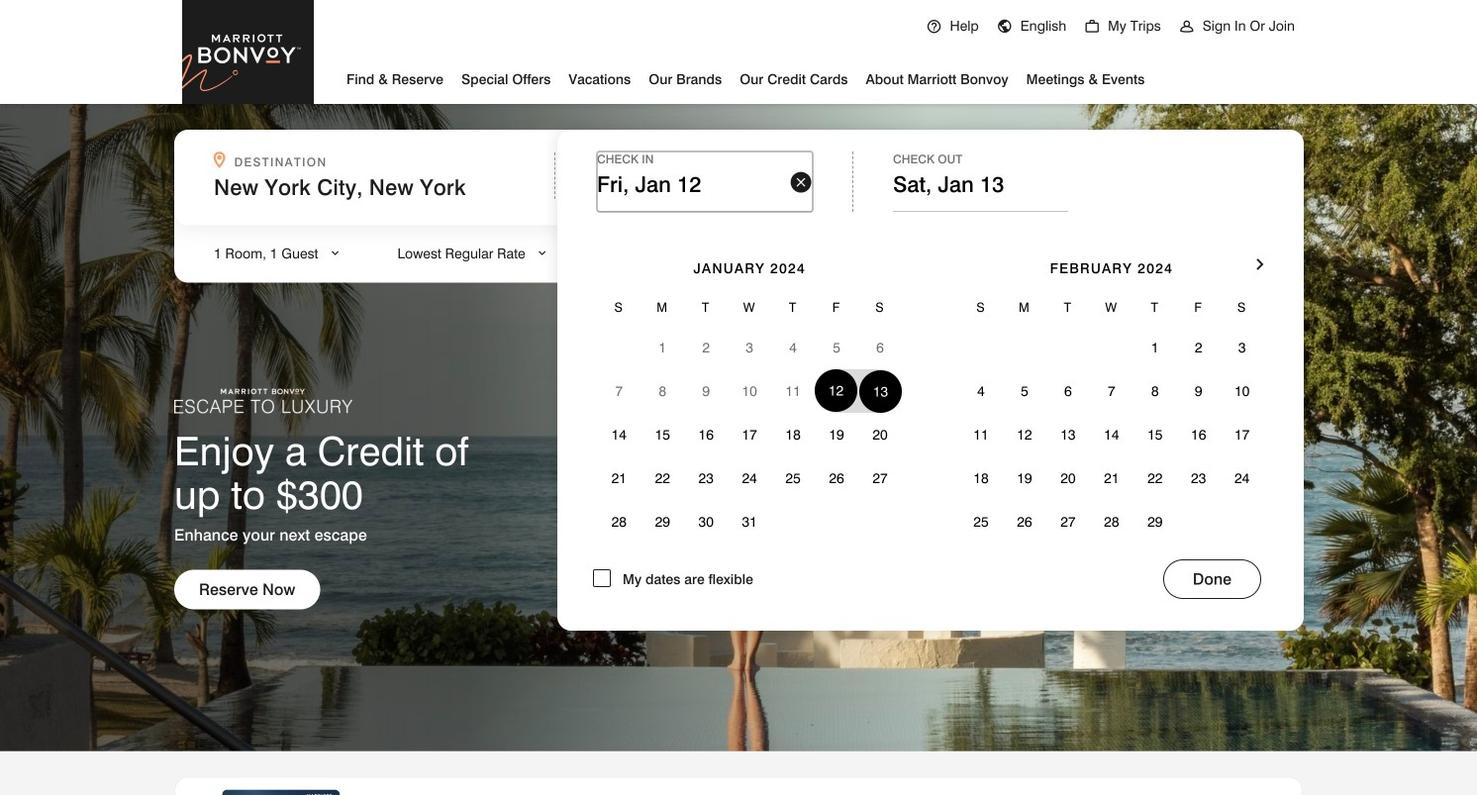 Task type: vqa. For each thing, say whether or not it's contained in the screenshot.
Mon Jan 01 2024 cell
yes



Task type: locate. For each thing, give the bounding box(es) containing it.
wed jan 03 2024 cell
[[728, 326, 771, 369]]

marriott bonvoy escape to luxury logo image
[[174, 361, 352, 414]]

destination field
[[214, 174, 543, 200]]

sun jan 07 2024 cell
[[597, 369, 641, 413]]

1 round image from the left
[[926, 19, 942, 35]]

None search field
[[174, 130, 1304, 631]]

row group
[[597, 326, 902, 544], [959, 326, 1264, 544]]

0 horizontal spatial grid
[[597, 232, 902, 544]]

grid
[[597, 232, 902, 544], [959, 232, 1264, 544]]

1 grid from the left
[[597, 232, 902, 544]]

fri jan 05 2024 cell
[[815, 326, 858, 369]]

1 horizontal spatial grid
[[959, 232, 1264, 544]]

2 grid from the left
[[959, 232, 1264, 544]]

0 horizontal spatial row group
[[597, 326, 902, 544]]

round image
[[926, 19, 942, 35], [997, 19, 1013, 35], [1084, 19, 1100, 35], [1179, 19, 1195, 35]]

marriott bonvoy boundless® credit card from chase image
[[199, 789, 363, 795]]

1 row group from the left
[[597, 326, 902, 544]]

tue jan 09 2024 cell
[[684, 369, 728, 413]]

sat jan 06 2024 cell
[[858, 326, 902, 369]]

1 horizontal spatial row group
[[959, 326, 1264, 544]]

0 horizontal spatial dropdown down image
[[328, 245, 342, 262]]

Where can we take you? text field
[[214, 174, 517, 200]]

row
[[597, 288, 902, 326], [959, 288, 1264, 326], [597, 326, 902, 369], [959, 326, 1264, 369], [597, 369, 902, 413], [959, 369, 1264, 413], [597, 413, 902, 456], [959, 413, 1264, 456], [597, 456, 902, 500], [959, 456, 1264, 500], [597, 500, 902, 544], [959, 500, 1264, 544]]

mon jan 01 2024 cell
[[641, 326, 684, 369]]

dropdown down image
[[328, 245, 342, 262], [535, 245, 549, 262]]

1 horizontal spatial dropdown down image
[[535, 245, 549, 262]]



Task type: describe. For each thing, give the bounding box(es) containing it.
thu jan 04 2024 cell
[[771, 326, 815, 369]]

tue jan 02 2024 cell
[[684, 326, 728, 369]]

3 round image from the left
[[1084, 19, 1100, 35]]

4 round image from the left
[[1179, 19, 1195, 35]]

2 row group from the left
[[959, 326, 1264, 544]]

2 round image from the left
[[997, 19, 1013, 35]]

2 dropdown down image from the left
[[535, 245, 549, 262]]

thu jan 11 2024 cell
[[771, 369, 815, 413]]

wed jan 10 2024 cell
[[728, 369, 771, 413]]

mon jan 08 2024 cell
[[641, 369, 684, 413]]

1 dropdown down image from the left
[[328, 245, 342, 262]]



